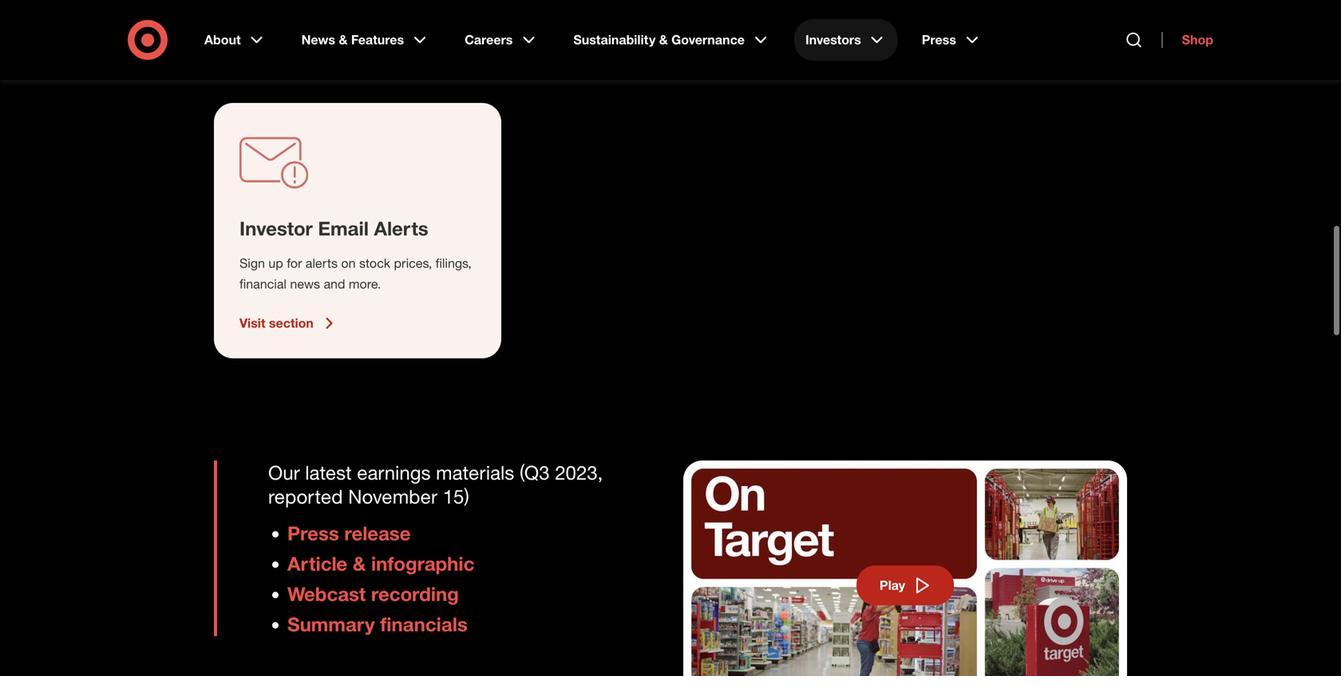 Task type: vqa. For each thing, say whether or not it's contained in the screenshot.
read in and read on for a snapshot.
no



Task type: describe. For each thing, give the bounding box(es) containing it.
investor email alerts
[[239, 217, 428, 240]]

sustainability & governance
[[573, 32, 745, 47]]

materials
[[436, 461, 514, 484]]

infographic
[[371, 552, 474, 575]]

webcast
[[287, 582, 366, 605]]

article
[[287, 552, 347, 575]]

2023,
[[555, 461, 603, 484]]

features
[[351, 32, 404, 47]]

visit right investors
[[865, 34, 891, 50]]

sustainability
[[573, 32, 656, 47]]

investors link
[[794, 19, 898, 61]]

15)
[[443, 485, 469, 508]]

sign
[[239, 255, 265, 271]]

alerts
[[374, 217, 428, 240]]

sign up for alerts on stock prices, filings, financial news and more.
[[239, 255, 472, 292]]

alerts
[[306, 255, 338, 271]]

webcast recording link
[[287, 582, 459, 605]]

summary
[[287, 613, 375, 636]]

up
[[268, 255, 283, 271]]

press release link
[[287, 522, 411, 545]]

filings,
[[436, 255, 472, 271]]

sustainability & governance link
[[562, 19, 781, 61]]

about
[[204, 32, 241, 47]]

recording
[[371, 582, 459, 605]]

financial
[[239, 276, 287, 292]]

investors
[[805, 32, 861, 47]]

press for press release article & infographic webcast recording summary financials
[[287, 522, 339, 545]]

press for press
[[922, 32, 956, 47]]

stock
[[359, 255, 390, 271]]

email
[[318, 217, 369, 240]]

shop link
[[1162, 32, 1213, 48]]

visit right careers 'link'
[[552, 34, 578, 50]]

financials
[[380, 613, 468, 636]]

release
[[344, 522, 411, 545]]

investor
[[239, 217, 313, 240]]

careers link
[[453, 19, 549, 61]]

news & features
[[301, 32, 404, 47]]

for
[[287, 255, 302, 271]]

and
[[324, 276, 345, 292]]

summary financials link
[[287, 613, 468, 636]]

article & infographic link
[[287, 552, 474, 575]]

visit left the news
[[239, 34, 265, 50]]

prices,
[[394, 255, 432, 271]]

careers
[[465, 32, 513, 47]]



Task type: locate. For each thing, give the bounding box(es) containing it.
shop
[[1182, 32, 1213, 47]]

november
[[348, 485, 437, 508]]

visit section
[[239, 34, 313, 50], [552, 34, 626, 50], [865, 34, 939, 50], [239, 315, 313, 331]]

0 horizontal spatial &
[[339, 32, 348, 47]]

our
[[268, 461, 300, 484]]

press release article & infographic webcast recording summary financials
[[287, 522, 474, 636]]

0 vertical spatial press
[[922, 32, 956, 47]]

2 horizontal spatial &
[[659, 32, 668, 47]]

earnings
[[357, 461, 431, 484]]

more.
[[349, 276, 381, 292]]

latest
[[305, 461, 352, 484]]

visit down financial
[[239, 315, 265, 331]]

news & features link
[[290, 19, 441, 61]]

press inside press release article & infographic webcast recording summary financials
[[287, 522, 339, 545]]

on
[[341, 255, 356, 271]]

1 horizontal spatial press
[[922, 32, 956, 47]]

play button
[[856, 565, 954, 605]]

our latest earnings materials (q3 2023, reported november 15)
[[268, 461, 603, 508]]

news
[[290, 276, 320, 292]]

governance
[[671, 32, 745, 47]]

reported
[[268, 485, 343, 508]]

visit section link
[[239, 33, 476, 52], [552, 33, 789, 52], [865, 33, 1102, 52], [239, 314, 476, 333]]

1 horizontal spatial &
[[353, 552, 366, 575]]

visit
[[239, 34, 265, 50], [552, 34, 578, 50], [865, 34, 891, 50], [239, 315, 265, 331]]

press
[[922, 32, 956, 47], [287, 522, 339, 545]]

& for governance
[[659, 32, 668, 47]]

about link
[[193, 19, 277, 61]]

& for features
[[339, 32, 348, 47]]

&
[[339, 32, 348, 47], [659, 32, 668, 47], [353, 552, 366, 575]]

& inside press release article & infographic webcast recording summary financials
[[353, 552, 366, 575]]

& down press release link
[[353, 552, 366, 575]]

news
[[301, 32, 335, 47]]

press link
[[911, 19, 993, 61]]

& left the governance
[[659, 32, 668, 47]]

1 vertical spatial press
[[287, 522, 339, 545]]

& right the news
[[339, 32, 348, 47]]

(q3
[[520, 461, 550, 484]]

press inside press link
[[922, 32, 956, 47]]

0 horizontal spatial press
[[287, 522, 339, 545]]

play
[[880, 577, 905, 593]]

on target: inside our stores-as-hubs strategy image
[[683, 461, 1127, 676]]

section
[[269, 34, 313, 50], [582, 34, 626, 50], [895, 34, 939, 50], [269, 315, 313, 331]]



